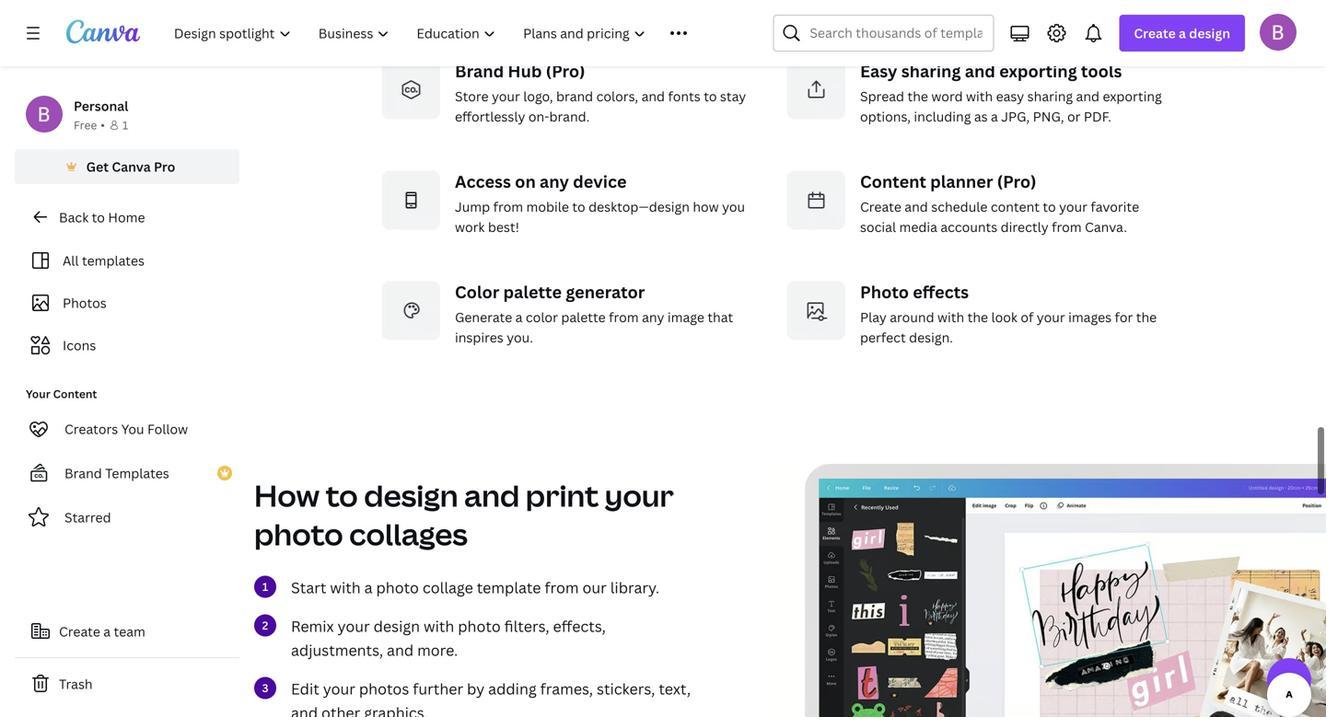 Task type: vqa. For each thing, say whether or not it's contained in the screenshot.
file
no



Task type: describe. For each thing, give the bounding box(es) containing it.
content inside content planner (pro) create and schedule content to your favorite social media accounts directly from canva.
[[860, 171, 927, 193]]

(pro) for content planner (pro)
[[997, 171, 1037, 193]]

free •
[[74, 117, 105, 133]]

perfect
[[860, 329, 906, 347]]

photos
[[63, 294, 107, 312]]

photo inside remix your design with photo filters, effects, adjustments, and more.
[[458, 617, 501, 637]]

design for to
[[364, 476, 458, 516]]

further
[[413, 680, 463, 699]]

design.
[[909, 329, 953, 347]]

inspires
[[455, 329, 504, 347]]

content
[[991, 198, 1040, 216]]

your inside content planner (pro) create and schedule content to your favorite social media accounts directly from canva.
[[1059, 198, 1088, 216]]

to inside content planner (pro) create and schedule content to your favorite social media accounts directly from canva.
[[1043, 198, 1056, 216]]

0 horizontal spatial sharing
[[902, 60, 961, 83]]

by
[[467, 680, 485, 699]]

you
[[121, 421, 144, 438]]

your inside photo effects play around with the look of your images for the perfect design.
[[1037, 309, 1066, 326]]

how
[[693, 198, 719, 216]]

schedule
[[932, 198, 988, 216]]

a inside easy sharing and exporting tools spread the word with easy sharing and exporting options, including as a jpg, png, or pdf.
[[991, 108, 998, 125]]

spread
[[860, 88, 905, 105]]

design for your
[[374, 617, 420, 637]]

access on any device image
[[381, 171, 440, 230]]

from inside color palette generator generate a color palette from any image that inspires you.
[[609, 309, 639, 326]]

create inside content planner (pro) create and schedule content to your favorite social media accounts directly from canva.
[[860, 198, 902, 216]]

all templates
[[63, 252, 145, 269]]

brand.
[[549, 108, 590, 125]]

and inside content planner (pro) create and schedule content to your favorite social media accounts directly from canva.
[[905, 198, 928, 216]]

start
[[291, 578, 327, 598]]

your inside edit your photos further by adding frames, stickers, text, and other graphics.
[[323, 680, 356, 699]]

trash
[[59, 676, 93, 693]]

how
[[254, 476, 320, 516]]

start with a photo collage template from our library.
[[291, 578, 660, 598]]

back to home link
[[15, 199, 240, 236]]

filters,
[[504, 617, 550, 637]]

1 horizontal spatial exporting
[[1103, 88, 1162, 105]]

any inside color palette generator generate a color palette from any image that inspires you.
[[642, 309, 665, 326]]

photo inside "how to design and print your photo collages"
[[254, 515, 343, 555]]

with right start
[[330, 578, 361, 598]]

templates
[[82, 252, 145, 269]]

any inside access on any device jump from mobile to desktop—design how you work best!
[[540, 171, 569, 193]]

photos
[[359, 680, 409, 699]]

starred
[[64, 509, 111, 526]]

and inside the brand hub (pro) store your logo, brand colors, and fonts to stay effortlessly on-brand.
[[642, 88, 665, 105]]

our
[[583, 578, 607, 598]]

follow
[[147, 421, 188, 438]]

a inside dropdown button
[[1179, 24, 1186, 42]]

and inside remix your design with photo filters, effects, adjustments, and more.
[[387, 641, 414, 661]]

color palette generator generate a color palette from any image that inspires you.
[[455, 281, 733, 347]]

personal
[[74, 97, 128, 115]]

with inside remix your design with photo filters, effects, adjustments, and more.
[[424, 617, 454, 637]]

look
[[992, 309, 1018, 326]]

the inside easy sharing and exporting tools spread the word with easy sharing and exporting options, including as a jpg, png, or pdf.
[[908, 88, 929, 105]]

from inside access on any device jump from mobile to desktop—design how you work best!
[[493, 198, 523, 216]]

fonts
[[668, 88, 701, 105]]

team
[[114, 623, 145, 641]]

options,
[[860, 108, 911, 125]]

easy
[[860, 60, 898, 83]]

2 horizontal spatial the
[[1137, 309, 1157, 326]]

how to design and print your photo collages image
[[763, 464, 1327, 718]]

to right back
[[92, 209, 105, 226]]

planner
[[931, 171, 993, 193]]

create a team button
[[15, 614, 240, 650]]

pdf.
[[1084, 108, 1112, 125]]

to inside access on any device jump from mobile to desktop—design how you work best!
[[572, 198, 586, 216]]

from inside content planner (pro) create and schedule content to your favorite social media accounts directly from canva.
[[1052, 218, 1082, 236]]

favorite
[[1091, 198, 1140, 216]]

including
[[914, 108, 971, 125]]

effects,
[[553, 617, 606, 637]]

that
[[708, 309, 733, 326]]

get canva pro
[[86, 158, 175, 175]]

how to design and print your photo collages
[[254, 476, 674, 555]]

templates
[[105, 465, 169, 482]]

edit your photos further by adding frames, stickers, text, and other graphics.
[[291, 680, 691, 718]]

adding
[[488, 680, 537, 699]]

canva
[[112, 158, 151, 175]]

word
[[932, 88, 963, 105]]

your inside the brand hub (pro) store your logo, brand colors, and fonts to stay effortlessly on-brand.
[[492, 88, 520, 105]]

color
[[455, 281, 500, 304]]

photos link
[[26, 286, 228, 321]]

photo effects image
[[787, 282, 846, 341]]

stay
[[720, 88, 746, 105]]

graphics.
[[364, 703, 428, 718]]

edit
[[291, 680, 319, 699]]

brand hub (pro) store your logo, brand colors, and fonts to stay effortlessly on-brand.
[[455, 60, 746, 125]]

other
[[322, 703, 360, 718]]

remix your design with photo filters, effects, adjustments, and more.
[[291, 617, 606, 661]]

color palette generator image
[[381, 282, 440, 341]]

best!
[[488, 218, 519, 236]]

easy sharing and exporting tools spread the word with easy sharing and exporting options, including as a jpg, png, or pdf.
[[860, 60, 1162, 125]]

media
[[900, 218, 938, 236]]

images
[[1069, 309, 1112, 326]]

you.
[[507, 329, 533, 347]]

to inside "how to design and print your photo collages"
[[326, 476, 358, 516]]

icons link
[[26, 328, 228, 363]]

design for a
[[1190, 24, 1231, 42]]

text,
[[659, 680, 691, 699]]

0 vertical spatial palette
[[503, 281, 562, 304]]

all templates link
[[26, 243, 228, 278]]

content planner (pro) create and schedule content to your favorite social media accounts directly from canva.
[[860, 171, 1140, 236]]

creators you follow
[[64, 421, 188, 438]]

brand templates link
[[15, 455, 240, 492]]

and up pdf.
[[1076, 88, 1100, 105]]

your
[[26, 386, 50, 402]]

content planner (pro) image
[[787, 171, 846, 230]]

device
[[573, 171, 627, 193]]

tools
[[1081, 60, 1122, 83]]

around
[[890, 309, 935, 326]]

starred link
[[15, 499, 240, 536]]

on-
[[529, 108, 549, 125]]

your inside "how to design and print your photo collages"
[[605, 476, 674, 516]]



Task type: locate. For each thing, give the bounding box(es) containing it.
sharing up png,
[[1028, 88, 1073, 105]]

easy sharing and exporting tools image
[[787, 60, 846, 119]]

your inside remix your design with photo filters, effects, adjustments, and more.
[[338, 617, 370, 637]]

color
[[526, 309, 558, 326]]

and left more.
[[387, 641, 414, 661]]

exporting up easy
[[1000, 60, 1078, 83]]

your
[[492, 88, 520, 105], [1059, 198, 1088, 216], [1037, 309, 1066, 326], [605, 476, 674, 516], [338, 617, 370, 637], [323, 680, 356, 699]]

0 vertical spatial any
[[540, 171, 569, 193]]

to right mobile
[[572, 198, 586, 216]]

(pro) for brand hub (pro)
[[546, 60, 585, 83]]

create for create a design
[[1134, 24, 1176, 42]]

0 vertical spatial create
[[1134, 24, 1176, 42]]

your right the print
[[605, 476, 674, 516]]

design inside remix your design with photo filters, effects, adjustments, and more.
[[374, 617, 420, 637]]

hub
[[508, 60, 542, 83]]

get canva pro button
[[15, 149, 240, 184]]

2 vertical spatial design
[[374, 617, 420, 637]]

1 horizontal spatial content
[[860, 171, 927, 193]]

with inside photo effects play around with the look of your images for the perfect design.
[[938, 309, 965, 326]]

1 horizontal spatial create
[[860, 198, 902, 216]]

jpg,
[[1002, 108, 1030, 125]]

(pro) up the brand
[[546, 60, 585, 83]]

1 vertical spatial any
[[642, 309, 665, 326]]

your content
[[26, 386, 97, 402]]

content right your
[[53, 386, 97, 402]]

with inside easy sharing and exporting tools spread the word with easy sharing and exporting options, including as a jpg, png, or pdf.
[[966, 88, 993, 105]]

pro
[[154, 158, 175, 175]]

png,
[[1033, 108, 1065, 125]]

more.
[[417, 641, 458, 661]]

brand for hub
[[455, 60, 504, 83]]

Search search field
[[810, 16, 982, 51]]

and up as on the right of page
[[965, 60, 996, 83]]

palette down generator
[[561, 309, 606, 326]]

brand
[[556, 88, 593, 105]]

top level navigation element
[[162, 15, 729, 52], [162, 15, 729, 52]]

any
[[540, 171, 569, 193], [642, 309, 665, 326]]

(pro)
[[546, 60, 585, 83], [997, 171, 1037, 193]]

2 vertical spatial create
[[59, 623, 100, 641]]

a inside color palette generator generate a color palette from any image that inspires you.
[[516, 309, 523, 326]]

photo effects play around with the look of your images for the perfect design.
[[860, 281, 1157, 347]]

the left word
[[908, 88, 929, 105]]

1 vertical spatial palette
[[561, 309, 606, 326]]

creators
[[64, 421, 118, 438]]

and left fonts in the right of the page
[[642, 88, 665, 105]]

0 vertical spatial design
[[1190, 24, 1231, 42]]

2 horizontal spatial photo
[[458, 617, 501, 637]]

•
[[101, 117, 105, 133]]

creators you follow link
[[15, 411, 240, 448]]

a
[[1179, 24, 1186, 42], [991, 108, 998, 125], [516, 309, 523, 326], [364, 578, 373, 598], [103, 623, 111, 641]]

1 horizontal spatial sharing
[[1028, 88, 1073, 105]]

accounts
[[941, 218, 998, 236]]

library.
[[611, 578, 660, 598]]

icons
[[63, 337, 96, 354]]

as
[[975, 108, 988, 125]]

create
[[1134, 24, 1176, 42], [860, 198, 902, 216], [59, 623, 100, 641]]

remix
[[291, 617, 334, 637]]

template
[[477, 578, 541, 598]]

design inside "how to design and print your photo collages"
[[364, 476, 458, 516]]

access
[[455, 171, 511, 193]]

collages
[[349, 515, 468, 555]]

(pro) inside the brand hub (pro) store your logo, brand colors, and fonts to stay effortlessly on-brand.
[[546, 60, 585, 83]]

generator
[[566, 281, 645, 304]]

and left the print
[[464, 476, 520, 516]]

(pro) inside content planner (pro) create and schedule content to your favorite social media accounts directly from canva.
[[997, 171, 1037, 193]]

create inside dropdown button
[[1134, 24, 1176, 42]]

adjustments,
[[291, 641, 383, 661]]

get
[[86, 158, 109, 175]]

1 vertical spatial sharing
[[1028, 88, 1073, 105]]

your up effortlessly
[[492, 88, 520, 105]]

image
[[668, 309, 705, 326]]

desktop—design
[[589, 198, 690, 216]]

jump
[[455, 198, 490, 216]]

to up directly
[[1043, 198, 1056, 216]]

1 horizontal spatial any
[[642, 309, 665, 326]]

brand templates
[[64, 465, 169, 482]]

to left stay
[[704, 88, 717, 105]]

a inside button
[[103, 623, 111, 641]]

to right "how"
[[326, 476, 358, 516]]

0 horizontal spatial brand
[[64, 465, 102, 482]]

generate
[[455, 309, 512, 326]]

1 vertical spatial (pro)
[[997, 171, 1037, 193]]

access on any device jump from mobile to desktop—design how you work best!
[[455, 171, 745, 236]]

back
[[59, 209, 89, 226]]

exporting
[[1000, 60, 1078, 83], [1103, 88, 1162, 105]]

your right of
[[1037, 309, 1066, 326]]

sharing
[[902, 60, 961, 83], [1028, 88, 1073, 105]]

bob builder image
[[1260, 14, 1297, 50]]

to inside the brand hub (pro) store your logo, brand colors, and fonts to stay effortlessly on-brand.
[[704, 88, 717, 105]]

for
[[1115, 309, 1133, 326]]

(pro) up content
[[997, 171, 1037, 193]]

1 vertical spatial brand
[[64, 465, 102, 482]]

store
[[455, 88, 489, 105]]

None search field
[[773, 15, 994, 52]]

0 horizontal spatial create
[[59, 623, 100, 641]]

exporting down tools
[[1103, 88, 1162, 105]]

photo down start with a photo collage template from our library.
[[458, 617, 501, 637]]

brand up store
[[455, 60, 504, 83]]

sharing up word
[[902, 60, 961, 83]]

0 horizontal spatial exporting
[[1000, 60, 1078, 83]]

work
[[455, 218, 485, 236]]

create a team
[[59, 623, 145, 641]]

with
[[966, 88, 993, 105], [938, 309, 965, 326], [330, 578, 361, 598], [424, 617, 454, 637]]

any left the image
[[642, 309, 665, 326]]

effects
[[913, 281, 969, 304]]

1 vertical spatial create
[[860, 198, 902, 216]]

2 horizontal spatial create
[[1134, 24, 1176, 42]]

print
[[526, 476, 599, 516]]

directly
[[1001, 218, 1049, 236]]

photo left collage
[[376, 578, 419, 598]]

from left our
[[545, 578, 579, 598]]

easy
[[996, 88, 1025, 105]]

brand inside the brand hub (pro) store your logo, brand colors, and fonts to stay effortlessly on-brand.
[[455, 60, 504, 83]]

any up mobile
[[540, 171, 569, 193]]

0 horizontal spatial any
[[540, 171, 569, 193]]

from up 'best!'
[[493, 198, 523, 216]]

1 vertical spatial photo
[[376, 578, 419, 598]]

your up other
[[323, 680, 356, 699]]

design inside dropdown button
[[1190, 24, 1231, 42]]

0 vertical spatial photo
[[254, 515, 343, 555]]

your up 'adjustments,'
[[338, 617, 370, 637]]

with down effects
[[938, 309, 965, 326]]

0 vertical spatial exporting
[[1000, 60, 1078, 83]]

you
[[722, 198, 745, 216]]

with up as on the right of page
[[966, 88, 993, 105]]

brand up starred
[[64, 465, 102, 482]]

brand for templates
[[64, 465, 102, 482]]

and inside "how to design and print your photo collages"
[[464, 476, 520, 516]]

create a design button
[[1120, 15, 1245, 52]]

brand hub (pro) image
[[381, 60, 440, 119]]

home
[[108, 209, 145, 226]]

1
[[122, 117, 128, 133]]

1 horizontal spatial the
[[968, 309, 989, 326]]

0 vertical spatial content
[[860, 171, 927, 193]]

from left canva.
[[1052, 218, 1082, 236]]

from
[[493, 198, 523, 216], [1052, 218, 1082, 236], [609, 309, 639, 326], [545, 578, 579, 598]]

1 horizontal spatial (pro)
[[997, 171, 1037, 193]]

0 vertical spatial (pro)
[[546, 60, 585, 83]]

back to home
[[59, 209, 145, 226]]

create inside button
[[59, 623, 100, 641]]

brand
[[455, 60, 504, 83], [64, 465, 102, 482]]

mobile
[[526, 198, 569, 216]]

0 horizontal spatial photo
[[254, 515, 343, 555]]

1 horizontal spatial brand
[[455, 60, 504, 83]]

the right for
[[1137, 309, 1157, 326]]

0 horizontal spatial the
[[908, 88, 929, 105]]

free
[[74, 117, 97, 133]]

1 vertical spatial exporting
[[1103, 88, 1162, 105]]

0 horizontal spatial content
[[53, 386, 97, 402]]

create for create a team
[[59, 623, 100, 641]]

and inside edit your photos further by adding frames, stickers, text, and other graphics.
[[291, 703, 318, 718]]

and down edit
[[291, 703, 318, 718]]

effortlessly
[[455, 108, 525, 125]]

play
[[860, 309, 887, 326]]

0 horizontal spatial (pro)
[[546, 60, 585, 83]]

2 vertical spatial photo
[[458, 617, 501, 637]]

1 horizontal spatial photo
[[376, 578, 419, 598]]

palette up 'color'
[[503, 281, 562, 304]]

on
[[515, 171, 536, 193]]

content up social
[[860, 171, 927, 193]]

of
[[1021, 309, 1034, 326]]

1 vertical spatial content
[[53, 386, 97, 402]]

from down generator
[[609, 309, 639, 326]]

photo up start
[[254, 515, 343, 555]]

photo
[[860, 281, 909, 304]]

1 vertical spatial design
[[364, 476, 458, 516]]

colors,
[[597, 88, 639, 105]]

0 vertical spatial sharing
[[902, 60, 961, 83]]

0 vertical spatial brand
[[455, 60, 504, 83]]

your up canva.
[[1059, 198, 1088, 216]]

with up more.
[[424, 617, 454, 637]]

the left look
[[968, 309, 989, 326]]

and up media
[[905, 198, 928, 216]]



